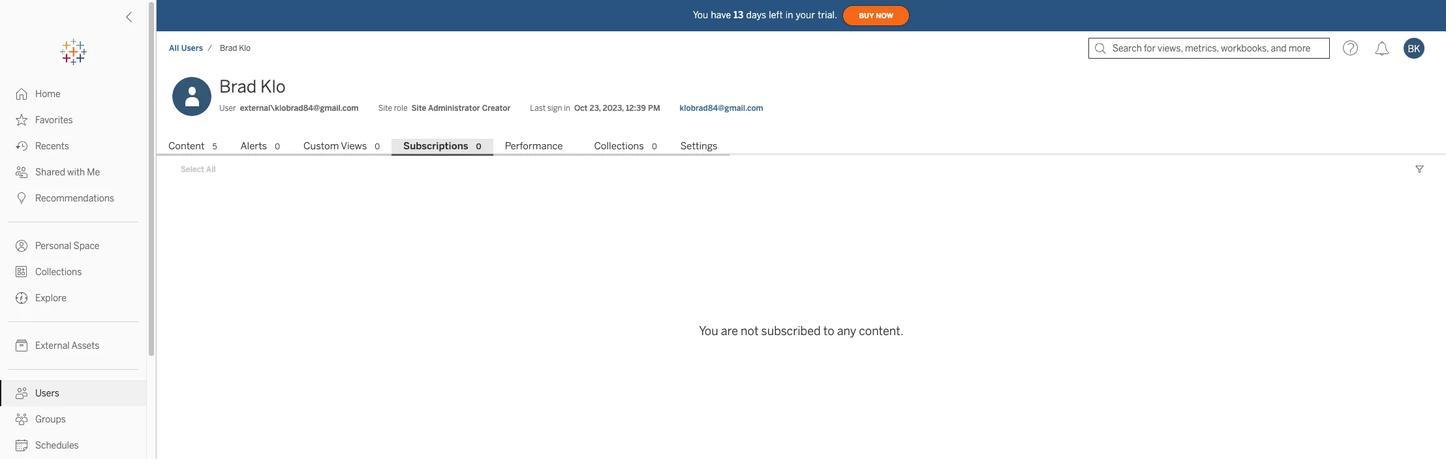 Task type: vqa. For each thing, say whether or not it's contained in the screenshot.
the topmost Brad Klo
yes



Task type: locate. For each thing, give the bounding box(es) containing it.
0 horizontal spatial site
[[378, 104, 392, 113]]

all inside select all button
[[206, 165, 216, 174]]

1 horizontal spatial all
[[206, 165, 216, 174]]

collections down 2023,
[[594, 140, 644, 152]]

collections inside main navigation. press the up and down arrow keys to access links. "element"
[[35, 267, 82, 278]]

alerts
[[240, 140, 267, 152]]

3 0 from the left
[[476, 142, 481, 151]]

klo up user external\klobrad84@gmail.com at the left top
[[260, 76, 286, 97]]

in inside brad klo main content
[[564, 104, 570, 113]]

1 vertical spatial brad klo
[[219, 76, 286, 97]]

0 right subscriptions at the left top
[[476, 142, 481, 151]]

schedules
[[35, 440, 79, 452]]

user external\klobrad84@gmail.com
[[219, 104, 359, 113]]

collections link
[[0, 259, 146, 285]]

site
[[378, 104, 392, 113], [411, 104, 426, 113]]

you left are
[[699, 325, 718, 339]]

role
[[394, 104, 407, 113]]

all left /
[[169, 44, 179, 53]]

all
[[169, 44, 179, 53], [206, 165, 216, 174]]

brad
[[220, 44, 237, 53], [219, 76, 257, 97]]

2 site from the left
[[411, 104, 426, 113]]

klobrad84@gmail.com
[[680, 104, 763, 113]]

you
[[693, 9, 708, 21], [699, 325, 718, 339]]

site right the role
[[411, 104, 426, 113]]

brad klo
[[220, 44, 251, 53], [219, 76, 286, 97]]

0 horizontal spatial in
[[564, 104, 570, 113]]

brad klo right /
[[220, 44, 251, 53]]

klo
[[239, 44, 251, 53], [260, 76, 286, 97]]

you for you are not subscribed to any content.
[[699, 325, 718, 339]]

custom views
[[303, 140, 367, 152]]

0 vertical spatial in
[[785, 9, 793, 21]]

main navigation. press the up and down arrow keys to access links. element
[[0, 81, 146, 459]]

users left /
[[181, 44, 203, 53]]

1 vertical spatial klo
[[260, 76, 286, 97]]

personal
[[35, 241, 71, 252]]

in
[[785, 9, 793, 21], [564, 104, 570, 113]]

1 0 from the left
[[275, 142, 280, 151]]

all right the select
[[206, 165, 216, 174]]

in right left
[[785, 9, 793, 21]]

1 horizontal spatial collections
[[594, 140, 644, 152]]

0
[[275, 142, 280, 151], [375, 142, 380, 151], [476, 142, 481, 151], [652, 142, 657, 151]]

1 horizontal spatial site
[[411, 104, 426, 113]]

in right sign
[[564, 104, 570, 113]]

users
[[181, 44, 203, 53], [35, 388, 59, 399]]

brad klo up the user
[[219, 76, 286, 97]]

you are not subscribed to any content.
[[699, 325, 904, 339]]

1 vertical spatial brad
[[219, 76, 257, 97]]

brad right /
[[220, 44, 237, 53]]

buy now
[[859, 11, 893, 20]]

external assets link
[[0, 333, 146, 359]]

0 for collections
[[652, 142, 657, 151]]

0 vertical spatial you
[[693, 9, 708, 21]]

/
[[208, 44, 212, 53]]

explore link
[[0, 285, 146, 311]]

navigation panel element
[[0, 39, 146, 459]]

schedules link
[[0, 433, 146, 459]]

site left the role
[[378, 104, 392, 113]]

creator
[[482, 104, 511, 113]]

1 vertical spatial collections
[[35, 267, 82, 278]]

0 right views
[[375, 142, 380, 151]]

1 vertical spatial you
[[699, 325, 718, 339]]

explore
[[35, 293, 66, 304]]

12:39
[[626, 104, 646, 113]]

2 0 from the left
[[375, 142, 380, 151]]

0 vertical spatial all
[[169, 44, 179, 53]]

subscriptions
[[403, 140, 468, 152]]

brad up the user
[[219, 76, 257, 97]]

0 right alerts
[[275, 142, 280, 151]]

collections down personal
[[35, 267, 82, 278]]

you left "have"
[[693, 9, 708, 21]]

0 down pm
[[652, 142, 657, 151]]

select all button
[[172, 162, 224, 177]]

1 vertical spatial all
[[206, 165, 216, 174]]

klo right /
[[239, 44, 251, 53]]

1 horizontal spatial users
[[181, 44, 203, 53]]

recents link
[[0, 133, 146, 159]]

me
[[87, 167, 100, 178]]

home
[[35, 89, 61, 100]]

0 horizontal spatial collections
[[35, 267, 82, 278]]

external assets
[[35, 341, 99, 352]]

0 horizontal spatial users
[[35, 388, 59, 399]]

shared with me link
[[0, 159, 146, 185]]

buy
[[859, 11, 874, 20]]

users up groups
[[35, 388, 59, 399]]

1 site from the left
[[378, 104, 392, 113]]

all users /
[[169, 44, 212, 53]]

content.
[[859, 325, 904, 339]]

oct
[[574, 104, 588, 113]]

subscribed
[[761, 325, 821, 339]]

1 vertical spatial in
[[564, 104, 570, 113]]

now
[[876, 11, 893, 20]]

you inside brad klo main content
[[699, 325, 718, 339]]

4 0 from the left
[[652, 142, 657, 151]]

left
[[769, 9, 783, 21]]

1 vertical spatial users
[[35, 388, 59, 399]]

klobrad84@gmail.com link
[[680, 102, 763, 114]]

users inside main navigation. press the up and down arrow keys to access links. "element"
[[35, 388, 59, 399]]

favorites
[[35, 115, 73, 126]]

last sign in oct 23, 2023, 12:39 pm
[[530, 104, 660, 113]]

0 vertical spatial klo
[[239, 44, 251, 53]]

you have 13 days left in your trial.
[[693, 9, 837, 21]]

0 vertical spatial collections
[[594, 140, 644, 152]]

1 horizontal spatial klo
[[260, 76, 286, 97]]

collections
[[594, 140, 644, 152], [35, 267, 82, 278]]

0 vertical spatial users
[[181, 44, 203, 53]]



Task type: describe. For each thing, give the bounding box(es) containing it.
content
[[168, 140, 205, 152]]

groups link
[[0, 407, 146, 433]]

trial.
[[818, 9, 837, 21]]

users link
[[0, 380, 146, 407]]

days
[[746, 9, 766, 21]]

sub-spaces tab list
[[157, 139, 1446, 156]]

0 horizontal spatial all
[[169, 44, 179, 53]]

recents
[[35, 141, 69, 152]]

brad klo main content
[[157, 65, 1446, 459]]

select
[[181, 165, 204, 174]]

0 for alerts
[[275, 142, 280, 151]]

brad klo inside main content
[[219, 76, 286, 97]]

your
[[796, 9, 815, 21]]

personal space link
[[0, 233, 146, 259]]

0 vertical spatial brad klo
[[220, 44, 251, 53]]

site role site administrator creator
[[378, 104, 511, 113]]

brad inside brad klo main content
[[219, 76, 257, 97]]

5
[[212, 142, 217, 151]]

favorites link
[[0, 107, 146, 133]]

0 horizontal spatial klo
[[239, 44, 251, 53]]

klo inside main content
[[260, 76, 286, 97]]

not
[[741, 325, 759, 339]]

administrator
[[428, 104, 480, 113]]

external\klobrad84@gmail.com
[[240, 104, 359, 113]]

to
[[823, 325, 834, 339]]

home link
[[0, 81, 146, 107]]

personal space
[[35, 241, 99, 252]]

with
[[67, 167, 85, 178]]

groups
[[35, 414, 66, 425]]

shared
[[35, 167, 65, 178]]

brad klo element
[[216, 44, 254, 53]]

0 vertical spatial brad
[[220, 44, 237, 53]]

1 horizontal spatial in
[[785, 9, 793, 21]]

space
[[73, 241, 99, 252]]

pm
[[648, 104, 660, 113]]

settings
[[680, 140, 718, 152]]

any
[[837, 325, 856, 339]]

sign
[[547, 104, 562, 113]]

custom
[[303, 140, 339, 152]]

shared with me
[[35, 167, 100, 178]]

buy now button
[[843, 5, 910, 26]]

2023,
[[603, 104, 624, 113]]

views
[[341, 140, 367, 152]]

assets
[[71, 341, 99, 352]]

recommendations link
[[0, 185, 146, 211]]

Search for views, metrics, workbooks, and more text field
[[1088, 38, 1330, 59]]

all users link
[[168, 43, 204, 54]]

you for you have 13 days left in your trial.
[[693, 9, 708, 21]]

collections inside the sub-spaces tab list
[[594, 140, 644, 152]]

user
[[219, 104, 236, 113]]

last
[[530, 104, 546, 113]]

23,
[[590, 104, 601, 113]]

external
[[35, 341, 70, 352]]

0 for subscriptions
[[476, 142, 481, 151]]

13
[[734, 9, 744, 21]]

have
[[711, 9, 731, 21]]

select all
[[181, 165, 216, 174]]

recommendations
[[35, 193, 114, 204]]

performance
[[505, 140, 563, 152]]

are
[[721, 325, 738, 339]]

0 for custom views
[[375, 142, 380, 151]]



